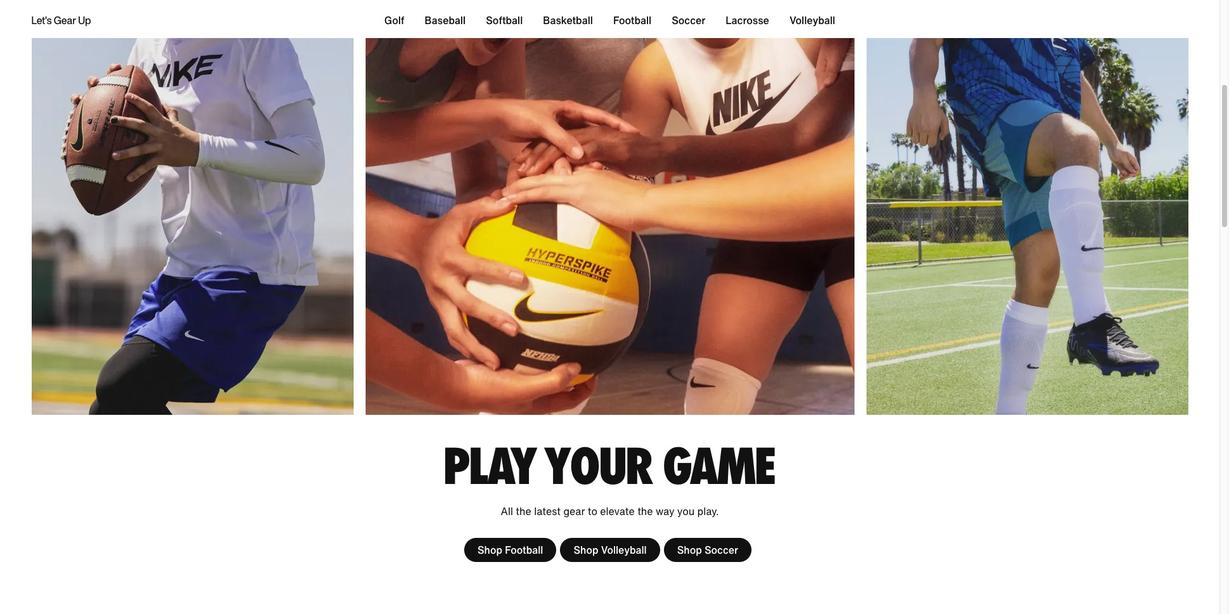 Task type: vqa. For each thing, say whether or not it's contained in the screenshot.
first THE from right
yes



Task type: describe. For each thing, give the bounding box(es) containing it.
lacrosse
[[726, 13, 770, 28]]

play.
[[698, 504, 719, 519]]

shop for shop soccer
[[678, 543, 702, 558]]

1 the from the left
[[516, 504, 532, 519]]

golf link
[[385, 10, 405, 30]]

soccer inside menu
[[672, 13, 706, 28]]

0 horizontal spatial volleyball
[[601, 543, 647, 558]]

softball
[[486, 13, 523, 28]]

play your game
[[444, 436, 776, 498]]

you
[[678, 504, 695, 519]]

shop for shop football
[[478, 543, 503, 558]]

latest
[[534, 504, 561, 519]]

to
[[588, 504, 598, 519]]

gear
[[54, 13, 76, 28]]

way
[[656, 504, 675, 519]]

gear
[[564, 504, 585, 519]]

shop for shop volleyball
[[574, 543, 599, 558]]

all the latest gear to elevate the way you play.
[[501, 504, 719, 519]]

baseball
[[425, 13, 466, 28]]

let's gear up
[[31, 13, 91, 28]]



Task type: locate. For each thing, give the bounding box(es) containing it.
shop volleyball
[[574, 543, 647, 558]]

volleyball
[[790, 13, 836, 28], [601, 543, 647, 558]]

golf
[[385, 13, 405, 28]]

football link
[[614, 10, 652, 30]]

up
[[78, 13, 91, 28]]

1 horizontal spatial shop
[[574, 543, 599, 558]]

shop football link
[[465, 538, 557, 563]]

shop soccer
[[678, 543, 739, 558]]

game
[[664, 436, 776, 498]]

the right all
[[516, 504, 532, 519]]

lacrosse link
[[726, 10, 770, 30]]

1 vertical spatial volleyball
[[601, 543, 647, 558]]

soccer
[[672, 13, 706, 28], [705, 543, 739, 558]]

2 horizontal spatial shop
[[678, 543, 702, 558]]

shop volleyball link
[[561, 538, 660, 563]]

0 horizontal spatial football
[[505, 543, 544, 558]]

play
[[444, 436, 534, 498]]

1 vertical spatial soccer
[[705, 543, 739, 558]]

let's
[[31, 13, 52, 28]]

2 shop from the left
[[574, 543, 599, 558]]

shop down to
[[574, 543, 599, 558]]

menu containing golf
[[385, 10, 836, 30]]

elevate
[[601, 504, 635, 519]]

0 horizontal spatial shop
[[478, 543, 503, 558]]

shop
[[478, 543, 503, 558], [574, 543, 599, 558], [678, 543, 702, 558]]

shop soccer link
[[664, 538, 752, 563]]

basketball
[[543, 13, 593, 28]]

the left way
[[638, 504, 653, 519]]

volleyball link
[[790, 10, 836, 30]]

0 horizontal spatial the
[[516, 504, 532, 519]]

1 horizontal spatial volleyball
[[790, 13, 836, 28]]

0 vertical spatial volleyball
[[790, 13, 836, 28]]

the
[[516, 504, 532, 519], [638, 504, 653, 519]]

volleyball inside the secondary element
[[790, 13, 836, 28]]

football left the soccer link
[[614, 13, 652, 28]]

basketball link
[[543, 10, 593, 30]]

football inside menu
[[614, 13, 652, 28]]

0 vertical spatial soccer
[[672, 13, 706, 28]]

soccer right football link
[[672, 13, 706, 28]]

football
[[614, 13, 652, 28], [505, 543, 544, 558]]

soccer down the play.
[[705, 543, 739, 558]]

1 shop from the left
[[478, 543, 503, 558]]

shop down all
[[478, 543, 503, 558]]

all
[[501, 504, 513, 519]]

0 vertical spatial football
[[614, 13, 652, 28]]

menu
[[385, 10, 836, 30]]

menu inside the secondary element
[[385, 10, 836, 30]]

football down all
[[505, 543, 544, 558]]

your
[[545, 436, 651, 498]]

1 horizontal spatial the
[[638, 504, 653, 519]]

3 shop from the left
[[678, 543, 702, 558]]

softball link
[[486, 10, 523, 30]]

1 vertical spatial football
[[505, 543, 544, 558]]

shop football
[[478, 543, 544, 558]]

2 the from the left
[[638, 504, 653, 519]]

1 horizontal spatial football
[[614, 13, 652, 28]]

shop down the you
[[678, 543, 702, 558]]

secondary element
[[31, 0, 1189, 38]]

soccer link
[[672, 10, 706, 30]]

baseball link
[[425, 10, 466, 30]]



